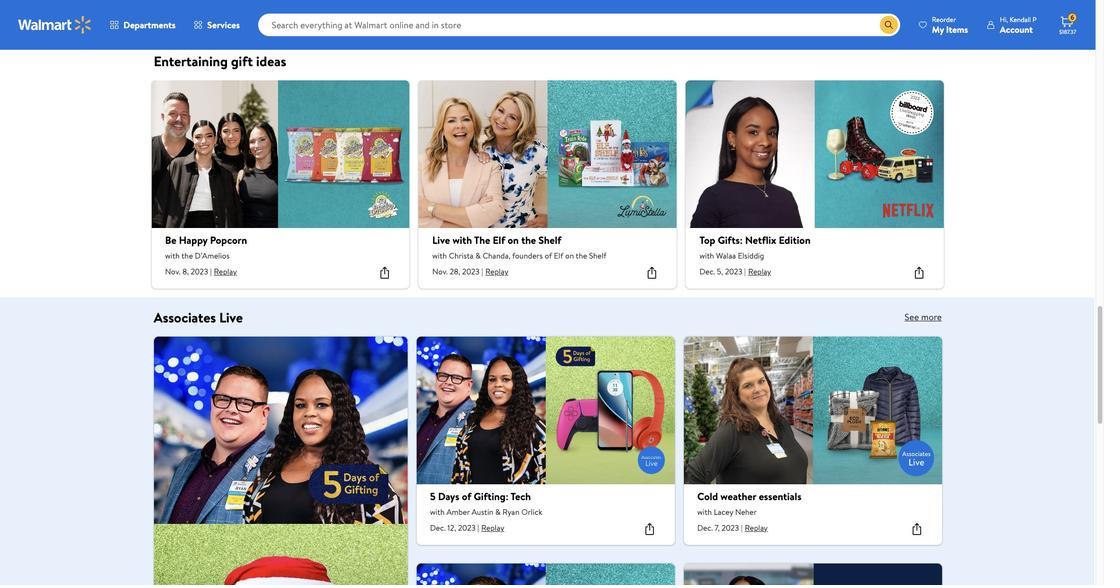 Task type: vqa. For each thing, say whether or not it's contained in the screenshot.


Task type: describe. For each thing, give the bounding box(es) containing it.
top gifts: netflix edition with walaa elsiddig
[[699, 234, 811, 262]]

ryan
[[502, 507, 519, 518]]

walmart image for top gifts: netflix edition
[[686, 80, 944, 228]]

0 horizontal spatial elf
[[493, 234, 505, 248]]

see
[[905, 311, 919, 323]]

hi, kendall p account
[[1000, 14, 1037, 35]]

with inside cold weather essentials with lacey neher
[[697, 507, 712, 518]]

my
[[932, 23, 944, 35]]

ideas
[[256, 52, 286, 71]]

1 vertical spatial shelf
[[589, 251, 606, 262]]

walmart image for be happy popcorn
[[151, 80, 410, 228]]

nov. 28, 2023 | replay
[[432, 266, 508, 278]]

walmart image for cold weather essentials
[[684, 337, 942, 485]]

2023 for weather
[[722, 523, 739, 534]]

dec. for cold
[[697, 523, 713, 534]]

entertaining
[[154, 52, 228, 71]]

neher
[[735, 507, 757, 518]]

dec. 12, 2023 | replay
[[430, 523, 504, 534]]

reorder
[[932, 14, 956, 24]]

& inside live with the elf on the shelf with christa & chanda, founders of elf on the shelf
[[475, 251, 481, 262]]

live inside live with the elf on the shelf with christa & chanda, founders of elf on the shelf
[[432, 234, 450, 248]]

christa
[[449, 251, 474, 262]]

account
[[1000, 23, 1033, 35]]

& inside the 5 days of gifting: tech with amber austin & ryan orlick
[[495, 507, 501, 518]]

dec. for top
[[699, 266, 715, 278]]

p
[[1033, 14, 1037, 24]]

5
[[430, 490, 436, 504]]

founders
[[512, 251, 543, 262]]

replay for netflix
[[748, 266, 771, 278]]

Search search field
[[258, 14, 900, 36]]

departments button
[[101, 11, 185, 38]]

search icon image
[[884, 20, 893, 29]]

amber
[[447, 507, 470, 518]]

the inside be happy popcorn with the d'amelios
[[181, 251, 193, 262]]

be
[[165, 234, 176, 248]]

6
[[1070, 13, 1074, 22]]

replay for of
[[481, 523, 504, 534]]

services
[[207, 19, 240, 31]]

live with the elf on the shelf with christa & chanda, founders of elf on the shelf
[[432, 234, 606, 262]]

replay link for popcorn
[[212, 266, 237, 284]]

2023 for days
[[458, 523, 476, 534]]

walaa
[[716, 251, 736, 262]]

of inside live with the elf on the shelf with christa & chanda, founders of elf on the shelf
[[545, 251, 552, 262]]

replay for the
[[485, 266, 508, 278]]

6 $187.37
[[1059, 13, 1076, 36]]

12,
[[447, 523, 456, 534]]

1 horizontal spatial on
[[565, 251, 574, 262]]

share actions image for live with the elf on the shelf
[[645, 266, 659, 280]]

0 vertical spatial on
[[508, 234, 519, 248]]

2023 for with
[[462, 266, 480, 278]]

share actions image for be happy popcorn
[[378, 266, 391, 280]]



Task type: locate. For each thing, give the bounding box(es) containing it.
| for essentials
[[741, 523, 743, 534]]

on right founders
[[565, 251, 574, 262]]

dec. for 5
[[430, 523, 446, 534]]

with left christa
[[432, 251, 447, 262]]

5,
[[717, 266, 723, 278]]

nov. for be
[[165, 266, 181, 278]]

with
[[452, 234, 472, 248], [165, 251, 180, 262], [432, 251, 447, 262], [699, 251, 714, 262], [430, 507, 445, 518], [697, 507, 712, 518]]

the
[[521, 234, 536, 248], [181, 251, 193, 262], [576, 251, 587, 262]]

2023
[[191, 266, 208, 278], [462, 266, 480, 278], [725, 266, 742, 278], [458, 523, 476, 534], [722, 523, 739, 534]]

2023 for gifts:
[[725, 266, 742, 278]]

| down d'amelios
[[210, 266, 212, 278]]

associates
[[154, 308, 216, 327]]

on up founders
[[508, 234, 519, 248]]

entertaining gift ideas
[[154, 52, 286, 71]]

elf up chanda,
[[493, 234, 505, 248]]

see more link
[[905, 311, 942, 323]]

share actions image for top gifts: netflix edition
[[912, 266, 926, 280]]

2023 for happy
[[191, 266, 208, 278]]

1 vertical spatial &
[[495, 507, 501, 518]]

1 nov. from the left
[[165, 266, 181, 278]]

| down elsiddig
[[744, 266, 746, 278]]

replay
[[214, 266, 237, 278], [485, 266, 508, 278], [748, 266, 771, 278], [481, 523, 504, 534], [745, 523, 768, 534]]

gift
[[231, 52, 253, 71]]

0 horizontal spatial nov.
[[165, 266, 181, 278]]

replay link for essentials
[[743, 523, 768, 541]]

with down cold
[[697, 507, 712, 518]]

2023 right 28,
[[462, 266, 480, 278]]

more
[[921, 311, 942, 323]]

days
[[438, 490, 459, 504]]

2 horizontal spatial the
[[576, 251, 587, 262]]

& down the
[[475, 251, 481, 262]]

nov. 8, 2023 | replay
[[165, 266, 237, 278]]

5 days of gifting: tech with amber austin & ryan orlick
[[430, 490, 542, 518]]

kendall
[[1010, 14, 1031, 24]]

0 horizontal spatial on
[[508, 234, 519, 248]]

2023 right 12,
[[458, 523, 476, 534]]

replay link for netflix
[[746, 266, 771, 284]]

1 vertical spatial live
[[219, 308, 243, 327]]

with down top
[[699, 251, 714, 262]]

replay link down neher
[[743, 523, 768, 541]]

the up 8,
[[181, 251, 193, 262]]

of
[[545, 251, 552, 262], [462, 490, 471, 504]]

replay link down chanda,
[[483, 266, 508, 284]]

with up christa
[[452, 234, 472, 248]]

| for of
[[477, 523, 479, 534]]

austin
[[472, 507, 493, 518]]

& left ryan
[[495, 507, 501, 518]]

walmart image
[[18, 16, 92, 34], [151, 80, 410, 228], [419, 80, 677, 228], [686, 80, 944, 228], [154, 337, 407, 585], [416, 337, 675, 485], [684, 337, 942, 485]]

elf
[[493, 234, 505, 248], [554, 251, 563, 262]]

netflix
[[745, 234, 776, 248]]

reorder my items
[[932, 14, 968, 35]]

&
[[475, 251, 481, 262], [495, 507, 501, 518]]

replay down "austin"
[[481, 523, 504, 534]]

the up founders
[[521, 234, 536, 248]]

replay for popcorn
[[214, 266, 237, 278]]

0 vertical spatial &
[[475, 251, 481, 262]]

1 vertical spatial on
[[565, 251, 574, 262]]

nov. left 28,
[[432, 266, 448, 278]]

of up amber
[[462, 490, 471, 504]]

| down "austin"
[[477, 523, 479, 534]]

nov. for live
[[432, 266, 448, 278]]

$187.37
[[1059, 28, 1076, 36]]

replay link down "austin"
[[479, 523, 504, 541]]

live right associates
[[219, 308, 243, 327]]

on
[[508, 234, 519, 248], [565, 251, 574, 262]]

replay down neher
[[745, 523, 768, 534]]

| for the
[[482, 266, 483, 278]]

happy
[[179, 234, 208, 248]]

| down neher
[[741, 523, 743, 534]]

elsiddig
[[738, 251, 764, 262]]

walmart image for 5 days of gifting: tech
[[416, 337, 675, 485]]

replay for essentials
[[745, 523, 768, 534]]

0 vertical spatial elf
[[493, 234, 505, 248]]

2023 right 8,
[[191, 266, 208, 278]]

8,
[[182, 266, 189, 278]]

replay down d'amelios
[[214, 266, 237, 278]]

2 nov. from the left
[[432, 266, 448, 278]]

items
[[946, 23, 968, 35]]

share actions image
[[910, 523, 924, 536]]

of right founders
[[545, 251, 552, 262]]

0 vertical spatial of
[[545, 251, 552, 262]]

1 horizontal spatial &
[[495, 507, 501, 518]]

0 horizontal spatial live
[[219, 308, 243, 327]]

with inside be happy popcorn with the d'amelios
[[165, 251, 180, 262]]

gifting:
[[474, 490, 508, 504]]

dec. left 12,
[[430, 523, 446, 534]]

tech
[[511, 490, 531, 504]]

replay link for of
[[479, 523, 504, 541]]

replay down elsiddig
[[748, 266, 771, 278]]

associates live
[[154, 308, 243, 327]]

0 horizontal spatial of
[[462, 490, 471, 504]]

1 horizontal spatial shelf
[[589, 251, 606, 262]]

weather
[[720, 490, 756, 504]]

| for popcorn
[[210, 266, 212, 278]]

dec.
[[699, 266, 715, 278], [430, 523, 446, 534], [697, 523, 713, 534]]

gifts:
[[718, 234, 743, 248]]

0 horizontal spatial shelf
[[538, 234, 561, 248]]

1 horizontal spatial live
[[432, 234, 450, 248]]

elf right founders
[[554, 251, 563, 262]]

with inside the 5 days of gifting: tech with amber austin & ryan orlick
[[430, 507, 445, 518]]

replay down chanda,
[[485, 266, 508, 278]]

dec. 5, 2023 | replay
[[699, 266, 771, 278]]

of inside the 5 days of gifting: tech with amber austin & ryan orlick
[[462, 490, 471, 504]]

shelf
[[538, 234, 561, 248], [589, 251, 606, 262]]

1 horizontal spatial nov.
[[432, 266, 448, 278]]

see more
[[905, 311, 942, 323]]

1 horizontal spatial the
[[521, 234, 536, 248]]

lacey
[[714, 507, 733, 518]]

7,
[[715, 523, 720, 534]]

top
[[699, 234, 715, 248]]

1 vertical spatial of
[[462, 490, 471, 504]]

hi,
[[1000, 14, 1008, 24]]

live
[[432, 234, 450, 248], [219, 308, 243, 327]]

0 vertical spatial live
[[432, 234, 450, 248]]

cold
[[697, 490, 718, 504]]

nov. left 8,
[[165, 266, 181, 278]]

with down "be"
[[165, 251, 180, 262]]

0 vertical spatial shelf
[[538, 234, 561, 248]]

with inside 'top gifts: netflix edition with walaa elsiddig'
[[699, 251, 714, 262]]

2023 right 5,
[[725, 266, 742, 278]]

popcorn
[[210, 234, 247, 248]]

departments
[[123, 19, 176, 31]]

0 horizontal spatial the
[[181, 251, 193, 262]]

dec. left 5,
[[699, 266, 715, 278]]

d'amelios
[[195, 251, 230, 262]]

| for netflix
[[744, 266, 746, 278]]

the right founders
[[576, 251, 587, 262]]

cold weather essentials with lacey neher
[[697, 490, 801, 518]]

1 horizontal spatial elf
[[554, 251, 563, 262]]

replay link down d'amelios
[[212, 266, 237, 284]]

walmart image for live with the elf on the shelf
[[419, 80, 677, 228]]

| down chanda,
[[482, 266, 483, 278]]

the
[[474, 234, 490, 248]]

2023 right 7, on the right bottom of the page
[[722, 523, 739, 534]]

1 vertical spatial elf
[[554, 251, 563, 262]]

chanda,
[[483, 251, 510, 262]]

with down 5
[[430, 507, 445, 518]]

nov.
[[165, 266, 181, 278], [432, 266, 448, 278]]

Walmart Site-Wide search field
[[258, 14, 900, 36]]

1 horizontal spatial of
[[545, 251, 552, 262]]

replay link down elsiddig
[[746, 266, 771, 284]]

essentials
[[759, 490, 801, 504]]

replay link for the
[[483, 266, 508, 284]]

replay link
[[212, 266, 237, 284], [483, 266, 508, 284], [746, 266, 771, 284], [479, 523, 504, 541], [743, 523, 768, 541]]

share actions image for 5 days of gifting: tech
[[643, 523, 656, 536]]

0 horizontal spatial &
[[475, 251, 481, 262]]

dec. 7, 2023 | replay
[[697, 523, 768, 534]]

share actions image
[[378, 266, 391, 280], [645, 266, 659, 280], [912, 266, 926, 280], [643, 523, 656, 536]]

services button
[[185, 11, 249, 38]]

|
[[210, 266, 212, 278], [482, 266, 483, 278], [744, 266, 746, 278], [477, 523, 479, 534], [741, 523, 743, 534]]

orlick
[[521, 507, 542, 518]]

28,
[[450, 266, 460, 278]]

edition
[[779, 234, 811, 248]]

be happy popcorn with the d'amelios
[[165, 234, 247, 262]]

live up christa
[[432, 234, 450, 248]]

dec. left 7, on the right bottom of the page
[[697, 523, 713, 534]]



